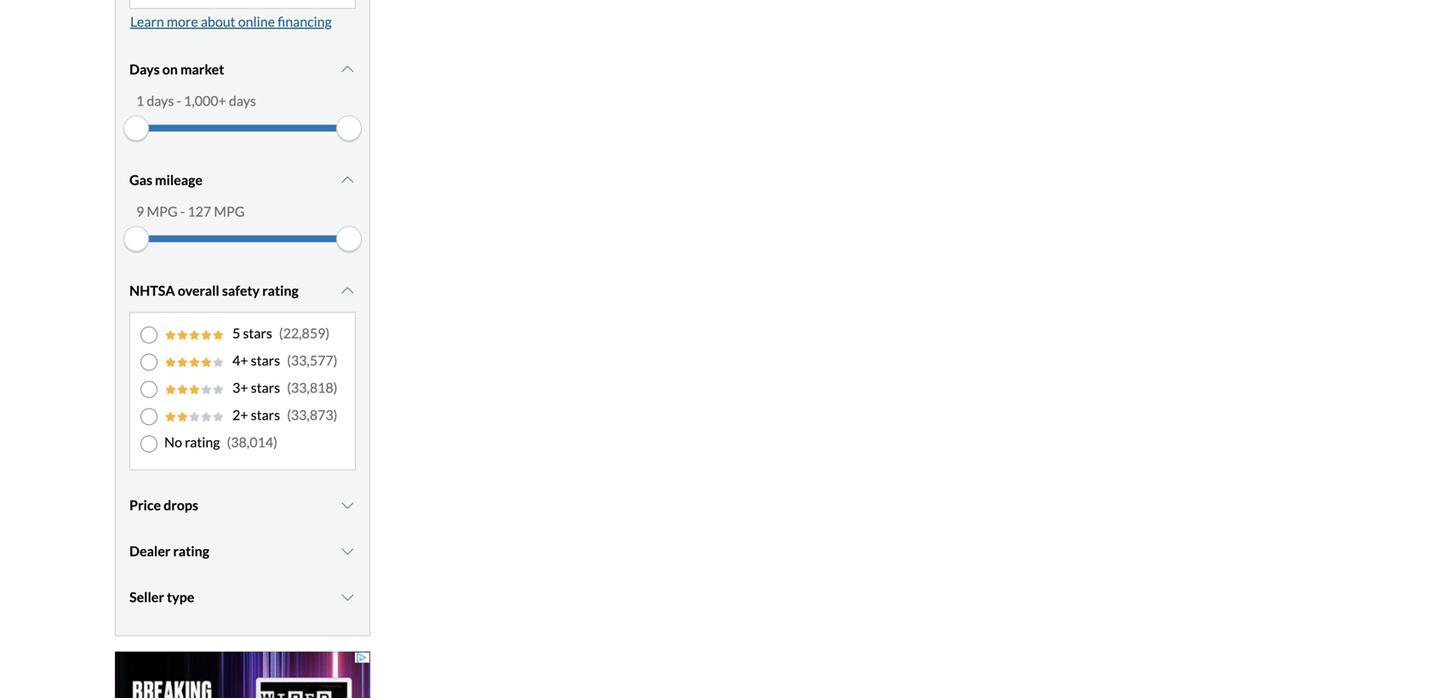 Task type: describe. For each thing, give the bounding box(es) containing it.
stars for 5 stars
[[243, 325, 272, 341]]

1 mpg from the left
[[147, 203, 178, 220]]

rating for no rating (38,014)
[[185, 434, 220, 450]]

3+ stars
[[232, 379, 280, 396]]

nhtsa overall safety rating
[[129, 282, 299, 299]]

mileage
[[155, 172, 203, 188]]

dealer rating button
[[129, 530, 356, 572]]

9 mpg - 127 mpg
[[136, 203, 245, 220]]

- for mpg
[[180, 203, 185, 220]]

seller type
[[129, 589, 194, 605]]

2 days from the left
[[229, 92, 256, 109]]

(38,014)
[[227, 434, 277, 450]]

dealer
[[129, 543, 171, 559]]

gas
[[129, 172, 152, 188]]

drops
[[164, 497, 198, 513]]

(33,818)
[[287, 379, 338, 396]]

chevron down image for rating
[[339, 544, 356, 558]]

2+
[[232, 406, 248, 423]]

4+
[[232, 352, 248, 369]]

2+ stars
[[232, 406, 280, 423]]

learn more about online financing
[[130, 13, 332, 30]]

days on market
[[129, 61, 224, 77]]

- for days
[[177, 92, 181, 109]]

(33,577)
[[287, 352, 338, 369]]

financing
[[278, 13, 332, 30]]

seller type button
[[129, 576, 356, 618]]

price
[[129, 497, 161, 513]]

chevron down image for type
[[339, 590, 356, 604]]

nhtsa
[[129, 282, 175, 299]]

learn more about online financing button
[[129, 9, 333, 34]]

5
[[232, 325, 240, 341]]

1 days - 1,000+ days
[[136, 92, 256, 109]]



Task type: locate. For each thing, give the bounding box(es) containing it.
1 chevron down image from the top
[[339, 63, 356, 76]]

0 vertical spatial rating
[[262, 282, 299, 299]]

stars right '3+'
[[251, 379, 280, 396]]

learn
[[130, 13, 164, 30]]

chevron down image inside nhtsa overall safety rating dropdown button
[[339, 284, 356, 298]]

1
[[136, 92, 144, 109]]

4 chevron down image from the top
[[339, 498, 356, 512]]

5 stars
[[232, 325, 272, 341]]

3+
[[232, 379, 248, 396]]

stars for 4+ stars
[[251, 352, 280, 369]]

rating inside dropdown button
[[262, 282, 299, 299]]

days
[[129, 61, 160, 77]]

stars right "5"
[[243, 325, 272, 341]]

(22,859)
[[279, 325, 330, 341]]

about
[[201, 13, 236, 30]]

price drops button
[[129, 484, 356, 527]]

2 mpg from the left
[[214, 203, 245, 220]]

chevron down image inside seller type dropdown button
[[339, 590, 356, 604]]

1 horizontal spatial days
[[229, 92, 256, 109]]

type
[[167, 589, 194, 605]]

-
[[177, 92, 181, 109], [180, 203, 185, 220]]

rating for dealer rating
[[173, 543, 209, 559]]

stars for 3+ stars
[[251, 379, 280, 396]]

1 chevron down image from the top
[[339, 544, 356, 558]]

chevron down image for price drops
[[339, 498, 356, 512]]

4+ stars
[[232, 352, 280, 369]]

chevron down image
[[339, 63, 356, 76], [339, 173, 356, 187], [339, 284, 356, 298], [339, 498, 356, 512]]

chevron down image inside "gas mileage" dropdown button
[[339, 173, 356, 187]]

chevron down image for gas mileage
[[339, 173, 356, 187]]

chevron down image
[[339, 544, 356, 558], [339, 590, 356, 604]]

rating right safety
[[262, 282, 299, 299]]

safety
[[222, 282, 260, 299]]

0 vertical spatial -
[[177, 92, 181, 109]]

mpg right 127
[[214, 203, 245, 220]]

rating
[[262, 282, 299, 299], [185, 434, 220, 450], [173, 543, 209, 559]]

price drops
[[129, 497, 198, 513]]

days on market button
[[129, 48, 356, 91]]

0 vertical spatial chevron down image
[[339, 544, 356, 558]]

chevron down image inside dealer rating dropdown button
[[339, 544, 356, 558]]

(33,873)
[[287, 406, 338, 423]]

2 chevron down image from the top
[[339, 173, 356, 187]]

- left '1,000+'
[[177, 92, 181, 109]]

stars right 4+
[[251, 352, 280, 369]]

no rating (38,014)
[[164, 434, 277, 450]]

chevron down image for nhtsa overall safety rating
[[339, 284, 356, 298]]

mpg right 9
[[147, 203, 178, 220]]

1 vertical spatial -
[[180, 203, 185, 220]]

nhtsa overall safety rating button
[[129, 269, 356, 312]]

chevron down image inside price drops dropdown button
[[339, 498, 356, 512]]

rating right dealer
[[173, 543, 209, 559]]

stars for 2+ stars
[[251, 406, 280, 423]]

on
[[162, 61, 178, 77]]

advertisement region
[[115, 652, 370, 698]]

mpg
[[147, 203, 178, 220], [214, 203, 245, 220]]

more
[[167, 13, 198, 30]]

stars
[[243, 325, 272, 341], [251, 352, 280, 369], [251, 379, 280, 396], [251, 406, 280, 423]]

days
[[147, 92, 174, 109], [229, 92, 256, 109]]

0 horizontal spatial mpg
[[147, 203, 178, 220]]

online
[[238, 13, 275, 30]]

9
[[136, 203, 144, 220]]

market
[[180, 61, 224, 77]]

1 days from the left
[[147, 92, 174, 109]]

no
[[164, 434, 182, 450]]

1 horizontal spatial mpg
[[214, 203, 245, 220]]

rating inside dropdown button
[[173, 543, 209, 559]]

1 vertical spatial rating
[[185, 434, 220, 450]]

chevron down image for days on market
[[339, 63, 356, 76]]

- left 127
[[180, 203, 185, 220]]

2 vertical spatial rating
[[173, 543, 209, 559]]

gas mileage
[[129, 172, 203, 188]]

overall
[[178, 282, 219, 299]]

2 chevron down image from the top
[[339, 590, 356, 604]]

seller
[[129, 589, 164, 605]]

days down days on market dropdown button
[[229, 92, 256, 109]]

days right the 1
[[147, 92, 174, 109]]

1 vertical spatial chevron down image
[[339, 590, 356, 604]]

dealer rating
[[129, 543, 209, 559]]

127
[[188, 203, 211, 220]]

3 chevron down image from the top
[[339, 284, 356, 298]]

1,000+
[[184, 92, 226, 109]]

0 horizontal spatial days
[[147, 92, 174, 109]]

gas mileage button
[[129, 159, 356, 201]]

chevron down image inside days on market dropdown button
[[339, 63, 356, 76]]

rating right no
[[185, 434, 220, 450]]

stars right 2+
[[251, 406, 280, 423]]



Task type: vqa. For each thing, say whether or not it's contained in the screenshot.
the By
no



